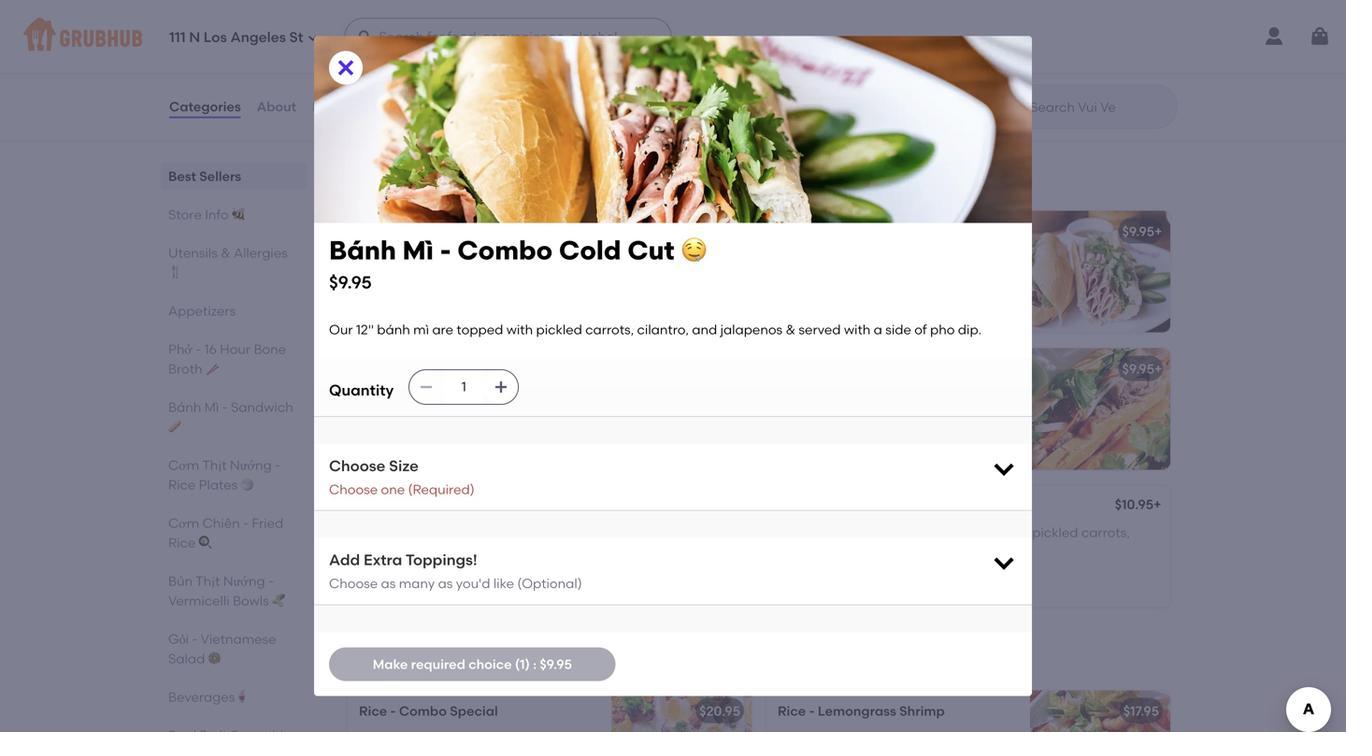 Task type: describe. For each thing, give the bounding box(es) containing it.
fried inside cơm chiên - fried rice 🍳
[[252, 515, 284, 531]]

bánh mì - lemongrass chicken
[[359, 502, 557, 518]]

vegan!
[[778, 525, 822, 541]]

cơm chiên - fried rice 🍳
[[168, 515, 284, 551]]

(gf) served with bean sprouts, basil, limes and jalapenos. for 🍤
[[778, 45, 1141, 61]]

rice  - combo special
[[359, 703, 498, 719]]

$9.95 + for bánh mì - combo cold cut 🤤 image
[[1123, 223, 1163, 239]]

Search Vui Ve search field
[[1029, 98, 1172, 116]]

allergies
[[234, 245, 288, 261]]

categories
[[169, 99, 241, 114]]

🥢
[[206, 361, 219, 377]]

cut for bánh mì - combo cold cut 🤤
[[927, 223, 950, 239]]

jalapenos. up search vui ve search box
[[1075, 45, 1141, 61]]

bánh mì - braised pork belly image
[[1031, 348, 1171, 470]]

egg
[[458, 223, 483, 239]]

you'd
[[456, 576, 491, 592]]

cold for bánh mì - combo cold cut 🤤 $9.95
[[559, 235, 622, 266]]

utensils & allergies 🍴
[[168, 245, 288, 281]]

appetizers
[[168, 303, 236, 319]]

n
[[189, 29, 200, 46]]

bánh inside the vegan! our 12" bánh mì are topped with pickled carrots, cilantro, and jalapenos.
[[874, 525, 907, 541]]

0 horizontal spatial chicken
[[388, 22, 440, 38]]

bánh mì - braised beef brisket 😍
[[359, 361, 567, 377]]

111
[[169, 29, 186, 46]]

limes for phở chicken breast
[[359, 68, 392, 84]]

cold for bánh mì - combo cold cut 🤤
[[893, 223, 923, 239]]

phở shrimp 🍤
[[778, 19, 869, 34]]

$20.95
[[700, 703, 741, 719]]

cilantro, down bánh mì - combo cold cut 🤤
[[879, 269, 931, 285]]

1 vertical spatial 🍚
[[635, 647, 655, 671]]

bánh mì - fried egg 🍳
[[359, 223, 500, 239]]

cơm for cơm thịt nướng - rice plates 🍚 tab
[[168, 457, 199, 473]]

combo for bánh mì - combo cold cut 🤤 $9.95
[[458, 235, 553, 266]]

phở for phở chicken breast
[[359, 22, 385, 38]]

2 vertical spatial cơm
[[344, 647, 390, 671]]

1 vertical spatial chicken
[[504, 502, 557, 518]]

bún
[[168, 573, 193, 589]]

bone
[[254, 341, 286, 357]]

12" inside the vegan! our 12" bánh mì are topped with pickled carrots, cilantro, and jalapenos.
[[853, 525, 870, 541]]

and inside the vegan! our 12" bánh mì are topped with pickled carrots, cilantro, and jalapenos.
[[833, 544, 858, 560]]

reviews
[[312, 99, 365, 114]]

😍
[[554, 361, 567, 377]]

our inside vegetarian! our 12" bánh mì are topped with pickled carrots, cilantro, and jalapenos.
[[436, 250, 460, 266]]

make
[[373, 656, 408, 672]]

🍚 inside cơm thịt nướng - rice plates 🍚 tab
[[241, 477, 254, 493]]

add
[[329, 551, 360, 569]]

info
[[205, 207, 229, 223]]

st
[[290, 29, 304, 46]]

many
[[399, 576, 435, 592]]

rice right $20.95
[[778, 703, 806, 719]]

vegan! our 12" bánh mì are topped with pickled carrots, cilantro, and jalapenos.
[[778, 525, 1131, 560]]

bánh mì - combo cold cut 🤤 image
[[1031, 211, 1171, 332]]

fried for tofu
[[842, 498, 874, 514]]

utensils
[[168, 245, 218, 261]]

required
[[411, 656, 466, 672]]

svg image inside main navigation navigation
[[358, 29, 373, 44]]

cơm for cơm chiên - fried rice 🍳 tab
[[168, 515, 199, 531]]

store info 🐝
[[168, 207, 245, 223]]

bánh mì - fried egg 🍳 image
[[612, 211, 752, 332]]

extra
[[364, 551, 402, 569]]

bún thịt nướng - vermicelli bowls 🥒
[[168, 573, 285, 609]]

with inside vegetarian! our 12" bánh mì are topped with pickled carrots, cilantro, and jalapenos.
[[409, 269, 436, 285]]

0 horizontal spatial combo
[[399, 703, 447, 719]]

sellers
[[200, 168, 241, 184]]

topped inside vegetarian! our 12" bánh mì are topped with pickled carrots, cilantro, and jalapenos.
[[359, 269, 406, 285]]

bowls
[[233, 593, 269, 609]]

1 horizontal spatial lemongrass
[[818, 703, 897, 719]]

one
[[381, 482, 405, 497]]

🥒
[[272, 593, 285, 609]]

braised
[[423, 361, 472, 377]]

choice
[[469, 656, 512, 672]]

tofu
[[877, 498, 904, 514]]

best sellers tab
[[168, 166, 299, 186]]

bean for phở shrimp 🍤
[[885, 45, 918, 61]]

los
[[204, 29, 227, 46]]

bánh inside vegetarian! our 12" bánh mì are topped with pickled carrots, cilantro, and jalapenos.
[[484, 250, 517, 266]]

choose inside add extra toppings! choose as many as you'd like (optional)
[[329, 576, 378, 592]]

🍤
[[855, 19, 869, 34]]

- inside bánh mì - combo cold cut 🤤 $9.95
[[440, 235, 451, 266]]

basil, for phở chicken breast
[[556, 49, 589, 65]]

chiên
[[203, 515, 240, 531]]

vegetarian! our 12" bánh mì are topped with pickled carrots, cilantro, and jalapenos.
[[359, 250, 592, 304]]

brisket
[[507, 361, 550, 377]]

phở for phở shrimp 🍤
[[778, 19, 804, 34]]

pickled inside the vegan! our 12" bánh mì are topped with pickled carrots, cilantro, and jalapenos.
[[1033, 525, 1079, 541]]

12" inside vegetarian! our 12" bánh mì are topped with pickled carrots, cilantro, and jalapenos.
[[463, 250, 481, 266]]

about button
[[256, 73, 298, 140]]

cơm chiên - fried rice 🍳 tab
[[168, 514, 299, 553]]

mì inside bánh mì - sandwich 🥖
[[205, 399, 219, 415]]

bánh mì - combo cold cut 🤤 $9.95
[[329, 235, 708, 293]]

rice inside cơm chiên - fried rice 🍳
[[168, 535, 196, 551]]

make required choice (1) : $9.95
[[373, 656, 572, 672]]

rice  - combo special image
[[612, 691, 752, 732]]

🍴
[[168, 265, 181, 281]]

1 horizontal spatial bánh mì - sandwich 🥖
[[344, 167, 563, 191]]

best seller
[[370, 479, 428, 493]]

bánh mì - sandwich 🥖 inside tab
[[168, 399, 293, 435]]

🍳 for egg
[[486, 223, 500, 239]]

phở - 16 hour bone broth 🥢
[[168, 341, 286, 377]]

phở chicken breast image
[[612, 6, 752, 128]]

(1)
[[515, 656, 530, 672]]

bean for phở chicken breast
[[466, 49, 499, 65]]

1 vertical spatial plates
[[568, 647, 630, 671]]

2 vertical spatial thịt
[[395, 647, 433, 671]]

Input item quantity number field
[[444, 370, 485, 404]]

🐝
[[232, 207, 245, 223]]

store
[[168, 207, 202, 223]]

beverages🥤 tab
[[168, 687, 299, 707]]

best sellers
[[168, 168, 241, 184]]

$17.95
[[1124, 703, 1160, 719]]

16
[[204, 341, 217, 357]]

:
[[533, 656, 537, 672]]

about
[[257, 99, 297, 114]]

$9.95 inside bánh mì - combo cold cut 🤤 $9.95
[[329, 272, 372, 293]]

(gf) for phở chicken breast
[[359, 49, 387, 65]]

$10.95 +
[[1116, 497, 1162, 512]]

topped inside the vegan! our 12" bánh mì are topped with pickled carrots, cilantro, and jalapenos.
[[953, 525, 1000, 541]]

phở chicken breast
[[359, 22, 485, 38]]

toppings!
[[406, 551, 478, 569]]

vermicelli
[[168, 593, 230, 609]]

- inside "gỏi - vietnamese salad 🥗"
[[192, 631, 198, 647]]

plates inside cơm thịt nướng - rice plates 🍚
[[199, 477, 238, 493]]

cilantro, up tofu on the right of the page
[[879, 406, 931, 422]]

phở for phở - 16 hour bone broth 🥢
[[168, 341, 193, 357]]

rice right choice
[[520, 647, 563, 671]]

1 horizontal spatial sandwich
[[441, 167, 539, 191]]

broth
[[168, 361, 203, 377]]

mì inside bánh mì - combo cold cut 🤤 $9.95
[[403, 235, 434, 266]]

cơm thịt nướng - rice plates 🍚 tab
[[168, 456, 299, 495]]

- inside cơm chiên - fried rice 🍳
[[243, 515, 249, 531]]

(gf) for phở shrimp 🍤
[[778, 45, 806, 61]]

- inside "bún thịt nướng - vermicelli bowls 🥒"
[[268, 573, 274, 589]]

bánh inside bánh mì - combo cold cut 🤤 $9.95
[[329, 235, 396, 266]]

rice  - lemongrass shrimp image
[[1031, 691, 1171, 732]]

with inside the vegan! our 12" bánh mì are topped with pickled carrots, cilantro, and jalapenos.
[[1003, 525, 1030, 541]]

1 horizontal spatial shrimp
[[900, 703, 945, 719]]

search icon image
[[1001, 95, 1023, 118]]

beverages🥤
[[168, 689, 248, 705]]

sprouts, for phở chicken breast
[[503, 49, 553, 65]]



Task type: vqa. For each thing, say whether or not it's contained in the screenshot.
as
yes



Task type: locate. For each thing, give the bounding box(es) containing it.
add extra toppings! choose as many as you'd like (optional)
[[329, 551, 582, 592]]

🍳 right egg
[[486, 223, 500, 239]]

nướng down bánh mì - sandwich 🥖 tab in the bottom left of the page
[[230, 457, 272, 473]]

0 vertical spatial sandwich
[[441, 167, 539, 191]]

vegetarian!
[[359, 250, 433, 266]]

1 horizontal spatial best
[[370, 479, 394, 493]]

0 vertical spatial cơm thịt nướng - rice plates 🍚
[[168, 457, 281, 493]]

mì
[[400, 167, 424, 191], [396, 223, 411, 239], [815, 223, 830, 239], [403, 235, 434, 266], [396, 361, 411, 377], [205, 399, 219, 415], [815, 498, 830, 514], [396, 502, 411, 518]]

1 horizontal spatial 🥖
[[543, 167, 563, 191]]

🥖 up bánh mì - combo cold cut 🤤 $9.95
[[543, 167, 563, 191]]

0 vertical spatial bánh mì - sandwich 🥖
[[344, 167, 563, 191]]

pickled
[[439, 269, 485, 285], [778, 269, 824, 285], [536, 322, 583, 338], [359, 406, 405, 422], [778, 406, 824, 422], [1033, 525, 1079, 541], [359, 548, 405, 563]]

nướng up "bowls"
[[223, 573, 265, 589]]

choose left one
[[329, 482, 378, 497]]

0 horizontal spatial fried
[[252, 515, 284, 531]]

🍚 up cơm chiên - fried rice 🍳 tab
[[241, 477, 254, 493]]

hour
[[220, 341, 251, 357]]

lemongrass
[[423, 502, 501, 518], [818, 703, 897, 719]]

1 vertical spatial cơm thịt nướng - rice plates 🍚
[[344, 647, 655, 671]]

$10.95
[[1116, 497, 1154, 512]]

nướng up special
[[438, 647, 502, 671]]

nướng for cơm thịt nướng - rice plates 🍚 tab
[[230, 457, 272, 473]]

2 vertical spatial fried
[[252, 515, 284, 531]]

(gf) down "phở chicken breast"
[[359, 49, 387, 65]]

jalapenos. down vegetarian!
[[388, 288, 453, 304]]

0 horizontal spatial bánh mì - sandwich 🥖
[[168, 399, 293, 435]]

0 vertical spatial 🥖
[[543, 167, 563, 191]]

1 vertical spatial thịt
[[196, 573, 220, 589]]

0 horizontal spatial (gf) served with bean sprouts, basil, limes and jalapenos.
[[359, 49, 589, 84]]

vietnamese
[[201, 631, 276, 647]]

breast
[[444, 22, 485, 38]]

sandwich up egg
[[441, 167, 539, 191]]

dip.
[[806, 307, 830, 323], [959, 322, 982, 338], [387, 444, 411, 460], [806, 444, 830, 460], [387, 586, 411, 601]]

are
[[539, 250, 560, 266], [881, 250, 903, 266], [432, 322, 454, 338], [462, 387, 484, 403], [881, 387, 903, 403], [929, 525, 950, 541], [462, 529, 484, 545]]

1 vertical spatial bánh mì - sandwich 🥖
[[168, 399, 293, 435]]

0 horizontal spatial 🥖
[[168, 419, 181, 435]]

cơm inside cơm chiên - fried rice 🍳
[[168, 515, 199, 531]]

1 vertical spatial fried
[[842, 498, 874, 514]]

bánh mì - sandwich 🥖 tab
[[168, 398, 299, 437]]

cut inside bánh mì - combo cold cut 🤤 $9.95
[[628, 235, 675, 266]]

1 horizontal spatial basil,
[[975, 45, 1008, 61]]

size
[[389, 457, 419, 475]]

- inside cơm thịt nướng - rice plates 🍚
[[275, 457, 281, 473]]

appetizers tab
[[168, 301, 299, 321]]

seller
[[397, 479, 428, 493]]

0 vertical spatial thịt
[[202, 457, 227, 473]]

rice  - lemongrass shrimp
[[778, 703, 945, 719]]

fried right chiên
[[252, 515, 284, 531]]

thịt up rice  - combo special
[[395, 647, 433, 671]]

bánh mì - fried tofu
[[778, 498, 904, 514]]

1 horizontal spatial limes
[[1011, 45, 1044, 61]]

12"
[[463, 250, 481, 266], [805, 250, 823, 266], [356, 322, 374, 338], [386, 387, 404, 403], [805, 387, 823, 403], [853, 525, 870, 541], [386, 529, 404, 545]]

cơm
[[168, 457, 199, 473], [168, 515, 199, 531], [344, 647, 390, 671]]

(gf) served with bean sprouts, basil, limes and jalapenos. down breast
[[359, 49, 589, 84]]

1 vertical spatial sandwich
[[231, 399, 293, 415]]

sandwich inside bánh mì - sandwich 🥖 tab
[[231, 399, 293, 415]]

2 horizontal spatial fried
[[842, 498, 874, 514]]

thịt inside "bún thịt nướng - vermicelli bowls 🥒"
[[196, 573, 220, 589]]

1 vertical spatial choose
[[329, 482, 378, 497]]

0 vertical spatial plates
[[199, 477, 238, 493]]

phở right $15.95 +
[[778, 19, 804, 34]]

1 as from the left
[[381, 576, 396, 592]]

🥖 down broth
[[168, 419, 181, 435]]

bánh mì - braised beef brisket 😍 image
[[612, 348, 752, 470]]

0 vertical spatial fried
[[423, 223, 455, 239]]

our inside the vegan! our 12" bánh mì are topped with pickled carrots, cilantro, and jalapenos.
[[826, 525, 849, 541]]

0 horizontal spatial shrimp
[[807, 19, 852, 34]]

0 vertical spatial 🍚
[[241, 477, 254, 493]]

- inside bánh mì - sandwich 🥖
[[222, 399, 228, 415]]

svg image
[[358, 29, 373, 44], [419, 380, 434, 394], [494, 380, 509, 394], [991, 550, 1018, 576]]

1 horizontal spatial sprouts,
[[922, 45, 972, 61]]

nướng inside cơm thịt nướng - rice plates 🍚
[[230, 457, 272, 473]]

cilantro, inside vegetarian! our 12" bánh mì are topped with pickled carrots, cilantro, and jalapenos.
[[540, 269, 592, 285]]

1 vertical spatial lemongrass
[[818, 703, 897, 719]]

thịt for bún thịt nướng - vermicelli bowls 🥒 tab
[[196, 573, 220, 589]]

mì inside vegetarian! our 12" bánh mì are topped with pickled carrots, cilantro, and jalapenos.
[[520, 250, 536, 266]]

svg image
[[1310, 25, 1332, 48], [307, 32, 318, 43], [335, 57, 357, 79], [991, 455, 1018, 481]]

cold inside bánh mì - combo cold cut 🤤 $9.95
[[559, 235, 622, 266]]

1 horizontal spatial combo
[[458, 235, 553, 266]]

main navigation navigation
[[0, 0, 1347, 73]]

fried for egg
[[423, 223, 455, 239]]

bánh mì - sandwich 🥖 down 🥢
[[168, 399, 293, 435]]

🤤 for bánh mì - combo cold cut 🤤 $9.95
[[681, 235, 708, 266]]

sandwich
[[441, 167, 539, 191], [231, 399, 293, 415]]

bean
[[885, 45, 918, 61], [466, 49, 499, 65]]

served down "phở chicken breast"
[[390, 49, 433, 65]]

thịt inside cơm thịt nướng - rice plates 🍚
[[202, 457, 227, 473]]

combo for bánh mì - combo cold cut 🤤
[[842, 223, 890, 239]]

$15.95 +
[[698, 19, 744, 34]]

1 horizontal spatial cut
[[927, 223, 950, 239]]

chicken up the (optional)
[[504, 502, 557, 518]]

2 vertical spatial choose
[[329, 576, 378, 592]]

3 choose from the top
[[329, 576, 378, 592]]

limes up reviews
[[359, 68, 392, 84]]

bánh mì - sandwich 🥖 up egg
[[344, 167, 563, 191]]

sandwich down phở - 16 hour bone broth 🥢 tab
[[231, 399, 293, 415]]

0 horizontal spatial basil,
[[556, 49, 589, 65]]

1 choose from the top
[[329, 457, 386, 475]]

🍳 inside cơm chiên - fried rice 🍳
[[199, 535, 212, 551]]

$15.95
[[698, 19, 736, 34]]

cơm left chiên
[[168, 515, 199, 531]]

as down the extra
[[381, 576, 396, 592]]

$9.95 + for bánh mì - braised pork belly image
[[1123, 361, 1163, 377]]

categories button
[[168, 73, 242, 140]]

1 vertical spatial shrimp
[[900, 703, 945, 719]]

bánh mì - combo cold cut 🤤
[[778, 223, 966, 239]]

1 vertical spatial limes
[[359, 68, 392, 84]]

our 12" bánh mì are topped with pickled carrots, cilantro, and jalapenos & served with a side of pho dip.
[[778, 250, 985, 323], [329, 322, 982, 338], [359, 387, 566, 460], [778, 387, 985, 460], [359, 529, 566, 601]]

(gf) inside (gf) served with bean sprouts, basil, limes and jalapenos.
[[359, 49, 387, 65]]

🤤
[[953, 223, 966, 239], [681, 235, 708, 266]]

cold
[[893, 223, 923, 239], [559, 235, 622, 266]]

a
[[932, 288, 940, 304], [874, 322, 883, 338], [513, 425, 521, 441], [932, 425, 940, 441], [513, 567, 521, 582]]

nướng for bún thịt nướng - vermicelli bowls 🥒 tab
[[223, 573, 265, 589]]

rice down make
[[359, 703, 387, 719]]

tab
[[168, 726, 299, 732]]

cilantro, inside the vegan! our 12" bánh mì are topped with pickled carrots, cilantro, and jalapenos.
[[778, 544, 830, 560]]

thịt for cơm thịt nướng - rice plates 🍚 tab
[[202, 457, 227, 473]]

1 horizontal spatial cold
[[893, 223, 923, 239]]

reviews button
[[312, 73, 366, 140]]

cơm thịt nướng - rice plates 🍚 up chiên
[[168, 457, 281, 493]]

bún thịt nướng - vermicelli bowls 🥒 tab
[[168, 572, 299, 611]]

topped
[[906, 250, 953, 266], [359, 269, 406, 285], [457, 322, 504, 338], [487, 387, 533, 403], [906, 387, 953, 403], [953, 525, 1000, 541], [487, 529, 533, 545]]

0 vertical spatial nướng
[[230, 457, 272, 473]]

0 horizontal spatial phở
[[168, 341, 193, 357]]

bánh
[[484, 250, 517, 266], [826, 250, 859, 266], [377, 322, 410, 338], [407, 387, 440, 403], [826, 387, 859, 403], [874, 525, 907, 541], [407, 529, 440, 545]]

(gf) served with bean sprouts, basil, limes and jalapenos. up "search icon"
[[778, 45, 1141, 61]]

cơm left required
[[344, 647, 390, 671]]

best left the 'sellers'
[[168, 168, 196, 184]]

cilantro, down input item quantity number field
[[460, 406, 512, 422]]

jalapenos. down breast
[[424, 68, 489, 84]]

2 vertical spatial nướng
[[438, 647, 502, 671]]

0 vertical spatial best
[[168, 168, 196, 184]]

🍚 up the rice  - combo special image
[[635, 647, 655, 671]]

cilantro,
[[540, 269, 592, 285], [879, 269, 931, 285], [637, 322, 689, 338], [460, 406, 512, 422], [879, 406, 931, 422], [778, 544, 830, 560], [460, 548, 512, 563]]

🤤 inside bánh mì - combo cold cut 🤤 $9.95
[[681, 235, 708, 266]]

limes up "search icon"
[[1011, 45, 1044, 61]]

0 horizontal spatial lemongrass
[[423, 502, 501, 518]]

1 vertical spatial 🍳
[[199, 535, 212, 551]]

111 n los angeles st
[[169, 29, 304, 46]]

chicken left breast
[[388, 22, 440, 38]]

plates
[[199, 477, 238, 493], [568, 647, 630, 671]]

0 vertical spatial shrimp
[[807, 19, 852, 34]]

mì inside the vegan! our 12" bánh mì are topped with pickled carrots, cilantro, and jalapenos.
[[910, 525, 926, 541]]

best for best seller
[[370, 479, 394, 493]]

(gf) down phở shrimp 🍤
[[778, 45, 806, 61]]

1 horizontal spatial 🤤
[[953, 223, 966, 239]]

1 horizontal spatial as
[[438, 576, 453, 592]]

thịt down bánh mì - sandwich 🥖 tab in the bottom left of the page
[[202, 457, 227, 473]]

0 horizontal spatial bean
[[466, 49, 499, 65]]

angeles
[[231, 29, 286, 46]]

beef
[[475, 361, 504, 377]]

cơm thịt nướng - rice plates 🍚 up special
[[344, 647, 655, 671]]

pickled inside vegetarian! our 12" bánh mì are topped with pickled carrots, cilantro, and jalapenos.
[[439, 269, 485, 285]]

rice up cơm chiên - fried rice 🍳
[[168, 477, 196, 493]]

cơm down bánh mì - sandwich 🥖 tab in the bottom left of the page
[[168, 457, 199, 473]]

1 horizontal spatial 🍚
[[635, 647, 655, 671]]

choose up one
[[329, 457, 386, 475]]

🍚
[[241, 477, 254, 493], [635, 647, 655, 671]]

- inside 'phở - 16 hour bone broth 🥢'
[[196, 341, 201, 357]]

1 horizontal spatial chicken
[[504, 502, 557, 518]]

cilantro, up 😍 at the left
[[540, 269, 592, 285]]

🍳
[[486, 223, 500, 239], [199, 535, 212, 551]]

1 horizontal spatial (gf) served with bean sprouts, basil, limes and jalapenos.
[[778, 45, 1141, 61]]

1 horizontal spatial plates
[[568, 647, 630, 671]]

0 horizontal spatial best
[[168, 168, 196, 184]]

$9.95 + for bánh mì - fried egg 🍳 image
[[704, 223, 744, 239]]

rice up bún
[[168, 535, 196, 551]]

&
[[221, 245, 231, 261], [844, 288, 853, 304], [786, 322, 796, 338], [425, 425, 434, 441], [844, 425, 853, 441], [425, 567, 434, 582]]

2 horizontal spatial phở
[[778, 19, 804, 34]]

1 vertical spatial best
[[370, 479, 394, 493]]

🤤 for bánh mì - combo cold cut 🤤
[[953, 223, 966, 239]]

bánh inside tab
[[168, 399, 201, 415]]

0 horizontal spatial sprouts,
[[503, 49, 553, 65]]

gỏi
[[168, 631, 189, 647]]

1 vertical spatial 🥖
[[168, 419, 181, 435]]

thịt
[[202, 457, 227, 473], [196, 573, 220, 589], [395, 647, 433, 671]]

(optional)
[[518, 576, 582, 592]]

plates up chiên
[[199, 477, 238, 493]]

0 horizontal spatial served
[[390, 49, 433, 65]]

0 horizontal spatial 🍚
[[241, 477, 254, 493]]

2 horizontal spatial combo
[[842, 223, 890, 239]]

phở - 16 hour bone broth 🥢 tab
[[168, 340, 299, 379]]

0 horizontal spatial as
[[381, 576, 396, 592]]

served for chicken
[[390, 49, 433, 65]]

0 vertical spatial cơm
[[168, 457, 199, 473]]

(gf) served with bean sprouts, basil, limes and jalapenos. for breast
[[359, 49, 589, 84]]

🥗
[[208, 651, 221, 667]]

and inside vegetarian! our 12" bánh mì are topped with pickled carrots, cilantro, and jalapenos.
[[359, 288, 384, 304]]

0 horizontal spatial cơm thịt nướng - rice plates 🍚
[[168, 457, 281, 493]]

thịt up vermicelli on the left bottom of the page
[[196, 573, 220, 589]]

bánh
[[344, 167, 395, 191], [359, 223, 393, 239], [778, 223, 812, 239], [329, 235, 396, 266], [359, 361, 393, 377], [168, 399, 201, 415], [778, 498, 812, 514], [359, 502, 393, 518]]

best for best sellers
[[168, 168, 196, 184]]

choose down add
[[329, 576, 378, 592]]

0 horizontal spatial (gf)
[[359, 49, 387, 65]]

0 horizontal spatial cut
[[628, 235, 675, 266]]

phở up broth
[[168, 341, 193, 357]]

0 vertical spatial chicken
[[388, 22, 440, 38]]

utensils & allergies 🍴 tab
[[168, 243, 299, 282]]

nướng
[[230, 457, 272, 473], [223, 573, 265, 589], [438, 647, 502, 671]]

gỏi - vietnamese salad 🥗
[[168, 631, 276, 667]]

0 vertical spatial 🍳
[[486, 223, 500, 239]]

best inside tab
[[168, 168, 196, 184]]

0 vertical spatial lemongrass
[[423, 502, 501, 518]]

1 horizontal spatial (gf)
[[778, 45, 806, 61]]

quantity
[[329, 381, 394, 400]]

2 choose from the top
[[329, 482, 378, 497]]

sprouts,
[[922, 45, 972, 61], [503, 49, 553, 65]]

bánh mì - sandwich 🥖
[[344, 167, 563, 191], [168, 399, 293, 435]]

fried left tofu on the right of the page
[[842, 498, 874, 514]]

salad
[[168, 651, 205, 667]]

cilantro, up 'bánh mì - braised beef brisket 😍' image
[[637, 322, 689, 338]]

jalapenos. inside the vegan! our 12" bánh mì are topped with pickled carrots, cilantro, and jalapenos.
[[862, 544, 927, 560]]

chicken
[[388, 22, 440, 38], [504, 502, 557, 518]]

phở
[[778, 19, 804, 34], [359, 22, 385, 38], [168, 341, 193, 357]]

0 horizontal spatial plates
[[199, 477, 238, 493]]

served
[[809, 45, 853, 61], [390, 49, 433, 65]]

best down size
[[370, 479, 394, 493]]

🍳 down chiên
[[199, 535, 212, 551]]

are inside the vegan! our 12" bánh mì are topped with pickled carrots, cilantro, and jalapenos.
[[929, 525, 950, 541]]

side
[[943, 288, 969, 304], [886, 322, 912, 338], [524, 425, 550, 441], [943, 425, 969, 441], [524, 567, 550, 582]]

and inside (gf) served with bean sprouts, basil, limes and jalapenos.
[[395, 68, 420, 84]]

gỏi - vietnamese salad 🥗 tab
[[168, 629, 299, 669]]

🥖 inside tab
[[168, 419, 181, 435]]

2 as from the left
[[438, 576, 453, 592]]

combo inside bánh mì - combo cold cut 🤤 $9.95
[[458, 235, 553, 266]]

0 horizontal spatial limes
[[359, 68, 392, 84]]

with
[[856, 45, 882, 61], [437, 49, 463, 65], [956, 250, 982, 266], [409, 269, 436, 285], [902, 288, 929, 304], [507, 322, 533, 338], [845, 322, 871, 338], [537, 387, 563, 403], [956, 387, 982, 403], [483, 425, 509, 441], [902, 425, 929, 441], [1003, 525, 1030, 541], [537, 529, 563, 545], [483, 567, 509, 582]]

store info 🐝 tab
[[168, 205, 299, 224]]

like
[[494, 576, 514, 592]]

basil, for phở shrimp 🍤
[[975, 45, 1008, 61]]

1 horizontal spatial served
[[809, 45, 853, 61]]

special
[[450, 703, 498, 719]]

& inside utensils & allergies 🍴
[[221, 245, 231, 261]]

1 vertical spatial cơm
[[168, 515, 199, 531]]

sprouts, for phở shrimp 🍤
[[922, 45, 972, 61]]

served
[[857, 288, 899, 304], [799, 322, 841, 338], [438, 425, 480, 441], [857, 425, 899, 441], [438, 567, 480, 582]]

jalapenos. down tofu on the right of the page
[[862, 544, 927, 560]]

0 horizontal spatial cold
[[559, 235, 622, 266]]

cơm inside cơm thịt nướng - rice plates 🍚
[[168, 457, 199, 473]]

served for shrimp
[[809, 45, 853, 61]]

are inside vegetarian! our 12" bánh mì are topped with pickled carrots, cilantro, and jalapenos.
[[539, 250, 560, 266]]

1 horizontal spatial fried
[[423, 223, 455, 239]]

cơm thịt nướng - rice plates 🍚 inside tab
[[168, 457, 281, 493]]

as down the toppings!
[[438, 576, 453, 592]]

plates right : in the bottom of the page
[[568, 647, 630, 671]]

fried left egg
[[423, 223, 455, 239]]

served down phở shrimp 🍤
[[809, 45, 853, 61]]

limes for phở shrimp 🍤
[[1011, 45, 1044, 61]]

1 horizontal spatial bean
[[885, 45, 918, 61]]

and
[[1047, 45, 1072, 61], [395, 68, 420, 84], [934, 269, 959, 285], [359, 288, 384, 304], [692, 322, 718, 338], [515, 406, 540, 422], [934, 406, 959, 422], [833, 544, 858, 560], [515, 548, 540, 563]]

1 horizontal spatial phở
[[359, 22, 385, 38]]

fried
[[423, 223, 455, 239], [842, 498, 874, 514], [252, 515, 284, 531]]

carrots, inside vegetarian! our 12" bánh mì are topped with pickled carrots, cilantro, and jalapenos.
[[488, 269, 537, 285]]

$9.95 +
[[704, 223, 744, 239], [1123, 223, 1163, 239], [1123, 361, 1163, 377], [704, 498, 744, 514]]

jalapenos. inside vegetarian! our 12" bánh mì are topped with pickled carrots, cilantro, and jalapenos.
[[388, 288, 453, 304]]

nướng inside "bún thịt nướng - vermicelli bowls 🥒"
[[223, 573, 265, 589]]

cilantro, down vegan!
[[778, 544, 830, 560]]

1 vertical spatial nướng
[[223, 573, 265, 589]]

bean inside (gf) served with bean sprouts, basil, limes and jalapenos.
[[466, 49, 499, 65]]

(required)
[[408, 482, 475, 497]]

0 vertical spatial choose
[[329, 457, 386, 475]]

0 horizontal spatial sandwich
[[231, 399, 293, 415]]

1 horizontal spatial 🍳
[[486, 223, 500, 239]]

0 vertical spatial limes
[[1011, 45, 1044, 61]]

0 horizontal spatial 🍳
[[199, 535, 212, 551]]

cilantro, up you'd
[[460, 548, 512, 563]]

choose size choose one (required)
[[329, 457, 475, 497]]

🍳 for rice
[[199, 535, 212, 551]]

🥖
[[543, 167, 563, 191], [168, 419, 181, 435]]

cơm thịt nướng - rice plates 🍚
[[168, 457, 281, 493], [344, 647, 655, 671]]

limes
[[1011, 45, 1044, 61], [359, 68, 392, 84]]

phở inside 'phở - 16 hour bone broth 🥢'
[[168, 341, 193, 357]]

phở right the st
[[359, 22, 385, 38]]

bánh mì - lemongrass chicken image
[[612, 486, 752, 607]]

cut for bánh mì - combo cold cut 🤤 $9.95
[[628, 235, 675, 266]]

carrots, inside the vegan! our 12" bánh mì are topped with pickled carrots, cilantro, and jalapenos.
[[1082, 525, 1131, 541]]

1 horizontal spatial cơm thịt nướng - rice plates 🍚
[[344, 647, 655, 671]]

0 horizontal spatial 🤤
[[681, 235, 708, 266]]



